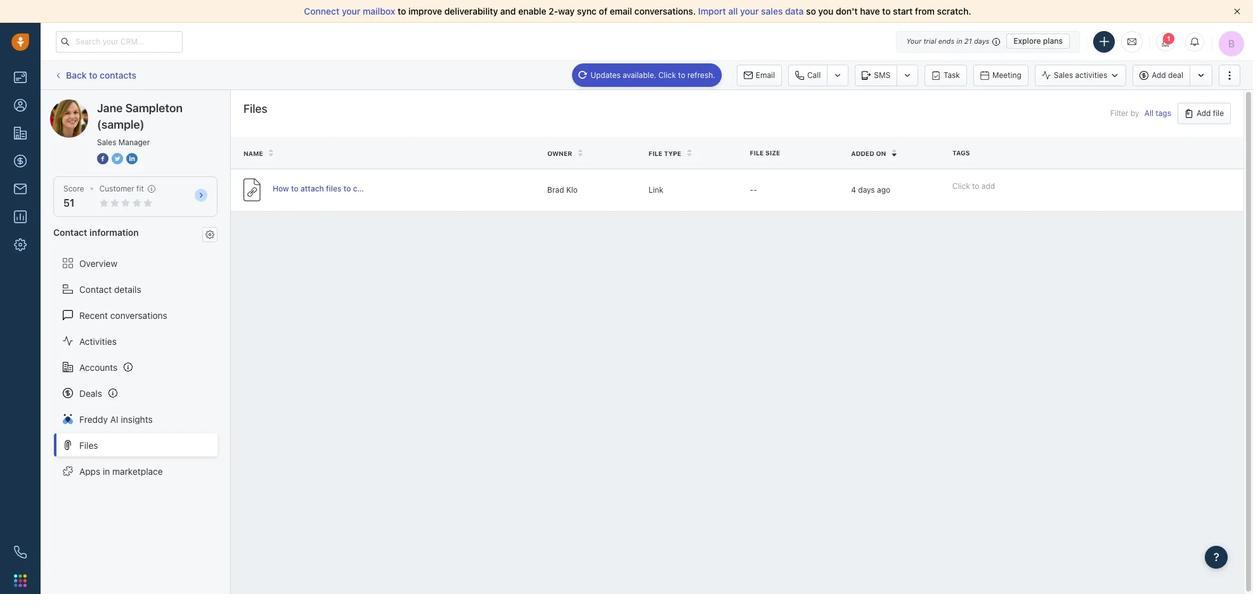 Task type: vqa. For each thing, say whether or not it's contained in the screenshot.
setting on the right
no



Task type: locate. For each thing, give the bounding box(es) containing it.
click to add
[[953, 181, 995, 191]]

1 horizontal spatial days
[[974, 37, 990, 45]]

0 vertical spatial contact
[[53, 227, 87, 238]]

days right 21
[[974, 37, 990, 45]]

score 51
[[63, 184, 84, 209]]

file left size on the right of the page
[[750, 149, 764, 157]]

contact up recent
[[79, 284, 112, 295]]

import all your sales data link
[[698, 6, 806, 16]]

add left file
[[1197, 108, 1211, 118]]

add for add file
[[1197, 108, 1211, 118]]

sampleton
[[97, 99, 141, 110], [125, 101, 183, 115]]

jane
[[75, 99, 95, 110], [97, 101, 123, 115]]

1 link
[[1156, 32, 1175, 51]]

linkedin circled image
[[126, 152, 138, 166]]

close image
[[1234, 8, 1241, 15]]

0 vertical spatial (sample)
[[144, 99, 180, 110]]

0 horizontal spatial days
[[858, 185, 875, 195]]

jane down contacts
[[97, 101, 123, 115]]

size
[[766, 149, 780, 157]]

jane sampleton (sample)
[[75, 99, 180, 110]]

sales up the facebook circled icon
[[97, 138, 116, 147]]

email button
[[737, 64, 782, 86]]

in left 21
[[957, 37, 963, 45]]

add left deal
[[1152, 70, 1166, 80]]

2 your from the left
[[740, 6, 759, 16]]

files up apps
[[79, 440, 98, 451]]

0 horizontal spatial file
[[649, 150, 663, 157]]

1 horizontal spatial files
[[244, 102, 268, 115]]

recent conversations
[[79, 310, 167, 321]]

sales left activities
[[1054, 70, 1073, 80]]

available.
[[623, 70, 656, 80]]

customer fit
[[99, 184, 144, 193]]

0 horizontal spatial your
[[342, 6, 361, 16]]

1 vertical spatial contact
[[79, 284, 112, 295]]

conversations.
[[635, 6, 696, 16]]

days right 4
[[858, 185, 875, 195]]

0 horizontal spatial sales
[[97, 138, 116, 147]]

call link
[[789, 64, 827, 86]]

details
[[114, 284, 141, 295]]

click left add
[[953, 181, 970, 191]]

start
[[893, 6, 913, 16]]

klo
[[566, 185, 578, 195]]

explore plans
[[1014, 36, 1063, 46]]

sampleton down contacts
[[97, 99, 141, 110]]

to right 'how'
[[291, 184, 299, 193]]

activities
[[1076, 70, 1108, 80]]

file left type
[[649, 150, 663, 157]]

contacts?
[[353, 184, 389, 193]]

add deal
[[1152, 70, 1184, 80]]

how to attach files to contacts? link
[[273, 183, 389, 197]]

sms
[[874, 70, 891, 80]]

jane inside jane sampleton (sample) sales manager
[[97, 101, 123, 115]]

0 vertical spatial click
[[659, 70, 676, 80]]

4
[[851, 185, 856, 195]]

1 vertical spatial (sample)
[[97, 118, 144, 131]]

1 your from the left
[[342, 6, 361, 16]]

to inside updates available. click to refresh. link
[[678, 70, 686, 80]]

ends
[[939, 37, 955, 45]]

1 vertical spatial sales
[[97, 138, 116, 147]]

score
[[63, 184, 84, 193]]

1 horizontal spatial your
[[740, 6, 759, 16]]

connect your mailbox link
[[304, 6, 398, 16]]

to right back
[[89, 70, 97, 80]]

2 file from the left
[[649, 150, 663, 157]]

sms button
[[855, 64, 897, 86]]

to left the start
[[882, 6, 891, 16]]

0 horizontal spatial in
[[103, 466, 110, 477]]

back
[[66, 70, 87, 80]]

tags
[[1156, 109, 1172, 118]]

1 file from the left
[[750, 149, 764, 157]]

0 horizontal spatial files
[[79, 440, 98, 451]]

sampleton up manager
[[125, 101, 183, 115]]

in right apps
[[103, 466, 110, 477]]

jane down back
[[75, 99, 95, 110]]

4 days ago
[[851, 185, 891, 195]]

in
[[957, 37, 963, 45], [103, 466, 110, 477]]

1 horizontal spatial click
[[953, 181, 970, 191]]

mng settings image
[[206, 230, 214, 239]]

-
[[750, 185, 754, 195], [754, 185, 757, 195]]

(sample) down jane sampleton (sample) in the top left of the page
[[97, 118, 144, 131]]

0 horizontal spatial jane
[[75, 99, 95, 110]]

sync
[[577, 6, 597, 16]]

--
[[750, 185, 757, 195]]

email
[[610, 6, 632, 16]]

owner
[[548, 150, 572, 157]]

contact
[[53, 227, 87, 238], [79, 284, 112, 295]]

explore plans link
[[1007, 34, 1070, 49]]

file for file type
[[649, 150, 663, 157]]

overview
[[79, 258, 117, 269]]

trial
[[924, 37, 937, 45]]

1 horizontal spatial file
[[750, 149, 764, 157]]

your right all
[[740, 6, 759, 16]]

1 vertical spatial days
[[858, 185, 875, 195]]

0 vertical spatial files
[[244, 102, 268, 115]]

to inside back to contacts link
[[89, 70, 97, 80]]

Search your CRM... text field
[[56, 31, 183, 52]]

apps
[[79, 466, 100, 477]]

accounts
[[79, 362, 118, 373]]

to left refresh.
[[678, 70, 686, 80]]

1 horizontal spatial add
[[1197, 108, 1211, 118]]

call button
[[789, 64, 827, 86]]

(sample) inside jane sampleton (sample) sales manager
[[97, 118, 144, 131]]

all
[[729, 6, 738, 16]]

click right available.
[[659, 70, 676, 80]]

improve
[[409, 6, 442, 16]]

your left mailbox
[[342, 6, 361, 16]]

sampleton inside jane sampleton (sample) sales manager
[[125, 101, 183, 115]]

1 vertical spatial files
[[79, 440, 98, 451]]

0 vertical spatial add
[[1152, 70, 1166, 80]]

0 vertical spatial sales
[[1054, 70, 1073, 80]]

(sample)
[[144, 99, 180, 110], [97, 118, 144, 131]]

freddy
[[79, 414, 108, 425]]

(sample) for jane sampleton (sample) sales manager
[[97, 118, 144, 131]]

send email image
[[1128, 36, 1137, 47]]

and
[[500, 6, 516, 16]]

way
[[558, 6, 575, 16]]

2 - from the left
[[754, 185, 757, 195]]

filter
[[1111, 109, 1129, 118]]

1 horizontal spatial jane
[[97, 101, 123, 115]]

1 horizontal spatial in
[[957, 37, 963, 45]]

files up the name
[[244, 102, 268, 115]]

conversations
[[110, 310, 167, 321]]

type
[[664, 150, 682, 157]]

apps in marketplace
[[79, 466, 163, 477]]

1 vertical spatial in
[[103, 466, 110, 477]]

contact down 51
[[53, 227, 87, 238]]

scratch.
[[937, 6, 972, 16]]

days
[[974, 37, 990, 45], [858, 185, 875, 195]]

on
[[876, 150, 886, 157]]

0 horizontal spatial click
[[659, 70, 676, 80]]

by
[[1131, 109, 1140, 118]]

all tags link
[[1145, 109, 1172, 118]]

sales activities button
[[1035, 64, 1133, 86], [1035, 64, 1127, 86]]

sales
[[761, 6, 783, 16]]

how to attach files to contacts?
[[273, 184, 389, 193]]

1 vertical spatial add
[[1197, 108, 1211, 118]]

(sample) up manager
[[144, 99, 180, 110]]

to
[[398, 6, 406, 16], [882, 6, 891, 16], [89, 70, 97, 80], [678, 70, 686, 80], [972, 181, 980, 191], [291, 184, 299, 193], [344, 184, 351, 193]]

contact for contact details
[[79, 284, 112, 295]]

your
[[342, 6, 361, 16], [740, 6, 759, 16]]

0 horizontal spatial add
[[1152, 70, 1166, 80]]



Task type: describe. For each thing, give the bounding box(es) containing it.
1 - from the left
[[750, 185, 754, 195]]

tags
[[953, 149, 970, 157]]

file
[[1213, 108, 1224, 118]]

21
[[965, 37, 972, 45]]

to right mailbox
[[398, 6, 406, 16]]

0 vertical spatial days
[[974, 37, 990, 45]]

customer
[[99, 184, 134, 193]]

add file button
[[1178, 103, 1231, 124]]

jane for jane sampleton (sample)
[[75, 99, 95, 110]]

connect
[[304, 6, 340, 16]]

connect your mailbox to improve deliverability and enable 2-way sync of email conversations. import all your sales data so you don't have to start from scratch.
[[304, 6, 972, 16]]

jane sampleton (sample) sales manager
[[97, 101, 183, 147]]

mailbox
[[363, 6, 395, 16]]

updates available. click to refresh.
[[591, 70, 715, 80]]

to right files
[[344, 184, 351, 193]]

phone image
[[14, 546, 27, 559]]

filter by all tags
[[1111, 109, 1172, 118]]

have
[[860, 6, 880, 16]]

your trial ends in 21 days
[[907, 37, 990, 45]]

to left add
[[972, 181, 980, 191]]

sales inside jane sampleton (sample) sales manager
[[97, 138, 116, 147]]

link
[[649, 185, 664, 195]]

fit
[[136, 184, 144, 193]]

updates available. click to refresh. link
[[572, 63, 722, 87]]

file type
[[649, 150, 682, 157]]

1 vertical spatial click
[[953, 181, 970, 191]]

from
[[915, 6, 935, 16]]

ago
[[877, 185, 891, 195]]

call
[[808, 70, 821, 80]]

2-
[[549, 6, 558, 16]]

added
[[851, 150, 875, 157]]

data
[[785, 6, 804, 16]]

information
[[90, 227, 139, 238]]

1
[[1167, 35, 1171, 42]]

brad
[[548, 185, 564, 195]]

file size
[[750, 149, 780, 157]]

deal
[[1169, 70, 1184, 80]]

refresh.
[[688, 70, 715, 80]]

of
[[599, 6, 608, 16]]

add for add deal
[[1152, 70, 1166, 80]]

sampleton for jane sampleton (sample)
[[97, 99, 141, 110]]

so
[[806, 6, 816, 16]]

brad klo
[[548, 185, 578, 195]]

manager
[[119, 138, 150, 147]]

add file
[[1197, 108, 1224, 118]]

task
[[944, 70, 960, 80]]

jane for jane sampleton (sample) sales manager
[[97, 101, 123, 115]]

contact details
[[79, 284, 141, 295]]

attach
[[301, 184, 324, 193]]

how
[[273, 184, 289, 193]]

email
[[756, 70, 775, 80]]

marketplace
[[112, 466, 163, 477]]

1 horizontal spatial sales
[[1054, 70, 1073, 80]]

51
[[63, 197, 75, 209]]

contact information
[[53, 227, 139, 238]]

facebook circled image
[[97, 152, 108, 166]]

enable
[[518, 6, 546, 16]]

0 vertical spatial in
[[957, 37, 963, 45]]

meeting button
[[974, 64, 1029, 86]]

activities
[[79, 336, 117, 347]]

freddy ai insights
[[79, 414, 153, 425]]

back to contacts link
[[53, 65, 137, 85]]

add
[[982, 181, 995, 191]]

add deal button
[[1133, 64, 1190, 86]]

file for file size
[[750, 149, 764, 157]]

updates
[[591, 70, 621, 80]]

name
[[244, 150, 263, 157]]

51 button
[[63, 197, 75, 209]]

freshworks switcher image
[[14, 575, 27, 587]]

don't
[[836, 6, 858, 16]]

ai
[[110, 414, 118, 425]]

meeting
[[993, 70, 1022, 80]]

task button
[[925, 64, 967, 86]]

you
[[819, 6, 834, 16]]

(sample) for jane sampleton (sample)
[[144, 99, 180, 110]]

twitter circled image
[[112, 152, 123, 166]]

sales activities
[[1054, 70, 1108, 80]]

your
[[907, 37, 922, 45]]

sampleton for jane sampleton (sample) sales manager
[[125, 101, 183, 115]]

files
[[326, 184, 342, 193]]

contact for contact information
[[53, 227, 87, 238]]

plans
[[1043, 36, 1063, 46]]

phone element
[[8, 540, 33, 565]]

insights
[[121, 414, 153, 425]]

recent
[[79, 310, 108, 321]]

all
[[1145, 109, 1154, 118]]

explore
[[1014, 36, 1041, 46]]



